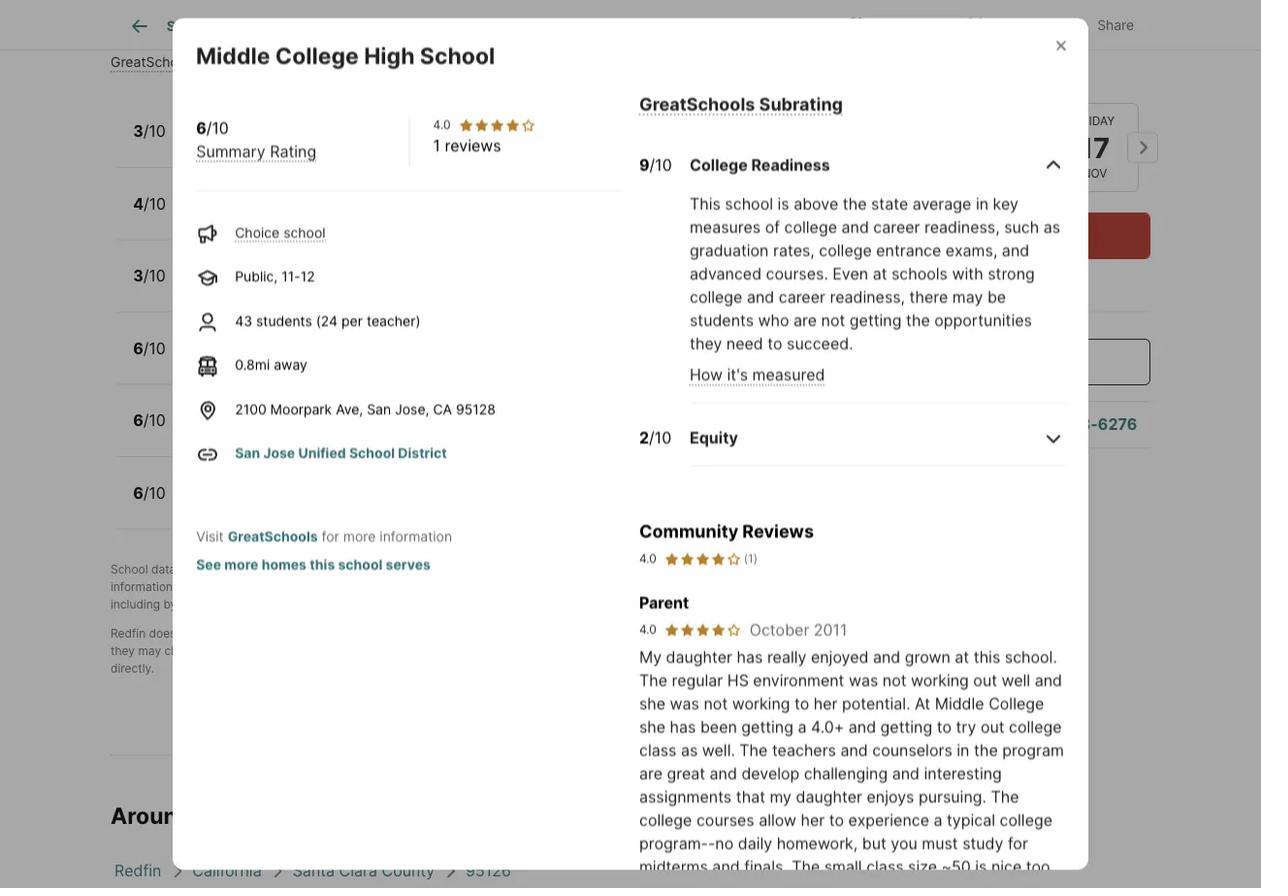 Task type: describe. For each thing, give the bounding box(es) containing it.
middle college high school element
[[196, 18, 519, 69]]

average
[[913, 194, 972, 213]]

6 inside 6 /10 summary rating
[[196, 118, 207, 137]]

share
[[1098, 17, 1135, 33]]

the inside , a nonprofit organization. redfin recommends buyers and renters use greatschools information and ratings as a including by contacting and visiting the schools themselves.
[[308, 597, 326, 611]]

1 horizontal spatial san
[[367, 400, 391, 417]]

redfin does not endorse or guarantee this information.
[[111, 626, 412, 640]]

ratings
[[200, 580, 238, 594]]

school inside gardner elementary school public, k-5 • serves this home • 0.9mi
[[344, 113, 396, 132]]

school left data
[[111, 562, 148, 576]]

to left try
[[937, 717, 952, 736]]

redfin inside , a nonprofit organization. redfin recommends buyers and renters use greatschools information and ratings as a including by contacting and visiting the schools themselves.
[[478, 562, 513, 576]]

public, inside river glen school public, k-8 • choice school • 1.1mi
[[187, 351, 230, 368]]

well
[[1002, 670, 1031, 689]]

serving
[[208, 10, 256, 27]]

1 vertical spatial working
[[733, 693, 791, 712]]

43
[[235, 312, 252, 328]]

not up been
[[704, 693, 728, 712]]

95128
[[456, 400, 496, 417]]

greatschools down search link
[[111, 54, 197, 70]]

gardner elementary school public, k-5 • serves this home • 0.9mi
[[187, 113, 433, 151]]

the inside please check the school district website to see all schools serving this home.
[[623, 0, 644, 6]]

0.9mi inside gardner elementary school public, k-5 • serves this home • 0.9mi
[[398, 134, 433, 151]]

the up typical
[[992, 787, 1020, 806]]

the left state
[[843, 194, 867, 213]]

k- for elementary
[[234, 134, 248, 151]]

1 vertical spatial 4.0
[[640, 551, 657, 565]]

be inside school service boundaries are intended to be used as a reference only; they may change and are not
[[651, 626, 665, 640]]

k- for glen
[[234, 351, 248, 368]]

a right ,
[[340, 562, 347, 576]]

583-
[[1061, 415, 1099, 434]]

district
[[398, 444, 447, 461]]

climate tab
[[697, 3, 780, 50]]

school down service
[[478, 644, 514, 658]]

school inside ace inspire academy charter, 5-8 • choice school • 0.9mi
[[330, 207, 372, 223]]

-
[[709, 833, 716, 852]]

redfin for redfin does not endorse or guarantee this information.
[[111, 626, 146, 640]]

not up "potential." on the right of page
[[883, 670, 907, 689]]

middle inside my daughter has really enjoyed and grown at this school. the regular hs environment was not working out well and she was not working to her potential. at middle college she has been getting a 4.0+ and getting to try out college class as well. the teachers and counselors in the program are great and develop challenging and interesting assignments that my daughter enjoys pursuing. the college courses allow her to experience a typical college program--no daily homework, but you must study for midterms and finals. the small class size ~50 is nice too. she has peers, but is not so overwhelmed
[[935, 693, 985, 712]]

3 /10 for gardner
[[133, 122, 166, 141]]

is down finals.
[[781, 880, 793, 888]]

schools inside , a nonprofit organization. redfin recommends buyers and renters use greatschools information and ratings as a including by contacting and visiting the schools themselves.
[[329, 597, 372, 611]]

experience
[[849, 810, 930, 829]]

a up must
[[934, 810, 943, 829]]

used
[[668, 626, 695, 640]]

middle college high school dialog
[[173, 18, 1089, 888]]

greatschools up 9 /10
[[640, 93, 756, 114]]

3 6 /10 from the top
[[133, 483, 166, 502]]

to inside guaranteed to be accurate. to verify school enrollment eligibility, contact the school district directly.
[[341, 644, 352, 658]]

serves
[[386, 556, 431, 572]]

2011
[[814, 620, 848, 639]]

school down please check the school district website to see all schools serving this home.
[[420, 41, 495, 68]]

this inside please check the school district website to see all schools serving this home.
[[260, 10, 283, 27]]

home inside gardner elementary school public, k-5 • serves this home • 0.9mi
[[347, 134, 382, 151]]

are down or
[[232, 644, 250, 658]]

the down my
[[640, 670, 668, 689]]

or
[[988, 302, 1011, 321]]

43 students (24 per teacher)
[[235, 312, 421, 328]]

college up even
[[820, 241, 872, 259]]

8 for inspire
[[258, 207, 266, 223]]

as inside school service boundaries are intended to be used as a reference only; they may change and are not
[[698, 626, 711, 640]]

1 she from the top
[[640, 693, 666, 712]]

0 vertical spatial by
[[243, 562, 257, 576]]

school service boundaries are intended to be used as a reference only; they may change and are not
[[111, 626, 806, 658]]

friday
[[1075, 114, 1116, 128]]

the down homework,
[[792, 856, 821, 875]]

glen
[[230, 330, 265, 349]]

interesting
[[925, 763, 1003, 782]]

that
[[737, 787, 766, 806]]

0 horizontal spatial college
[[276, 41, 359, 68]]

x-
[[993, 17, 1007, 33]]

this inside gardner elementary school public, k-5 • serves this home • 0.9mi
[[319, 134, 343, 151]]

school inside please check the school district website to see all schools serving this home.
[[648, 0, 690, 6]]

as inside , a nonprofit organization. redfin recommends buyers and renters use greatschools information and ratings as a including by contacting and visiting the schools themselves.
[[241, 580, 254, 594]]

even
[[833, 264, 869, 283]]

and up even
[[842, 217, 870, 236]]

and up peers,
[[713, 856, 740, 875]]

serves inside herbert hoover middle school public, 6-8 • serves this home • 1.0mi
[[272, 279, 317, 296]]

95126
[[466, 861, 511, 880]]

nov
[[1083, 166, 1108, 181]]

greatschools inside , a nonprofit organization. redfin recommends buyers and renters use greatschools information and ratings as a including by contacting and visiting the schools themselves.
[[721, 562, 795, 576]]

2 vertical spatial home
[[243, 802, 305, 830]]

nice
[[992, 856, 1023, 875]]

environment
[[754, 670, 845, 689]]

1 horizontal spatial more
[[343, 527, 376, 544]]

who
[[759, 310, 790, 329]]

to up homework,
[[830, 810, 845, 829]]

intended
[[584, 626, 633, 640]]

not up change
[[179, 626, 197, 640]]

not left so
[[798, 880, 822, 888]]

santa clara county link
[[293, 861, 435, 880]]

history
[[547, 18, 592, 34]]

the up develop
[[740, 740, 768, 759]]

community
[[640, 520, 739, 541]]

school down 1.1mi
[[358, 402, 411, 421]]

1.0mi
[[399, 279, 432, 296]]

getting up 'counselors'
[[881, 717, 933, 736]]

2100 moorpark ave, san jose, ca 95128
[[235, 400, 496, 417]]

jose
[[263, 444, 295, 461]]

well.
[[703, 740, 736, 759]]

please
[[534, 0, 577, 6]]

and up or
[[242, 597, 263, 611]]

0.8mi away
[[235, 356, 308, 373]]

6-
[[234, 279, 249, 296]]

reference
[[724, 626, 777, 640]]

and up contacting
[[176, 580, 197, 594]]

my
[[770, 787, 792, 806]]

renters
[[656, 562, 695, 576]]

visit
[[196, 527, 224, 544]]

is down study
[[976, 856, 988, 875]]

0 vertical spatial readiness,
[[925, 217, 1001, 236]]

• left 1.1mi
[[366, 351, 374, 368]]

1 vertical spatial class
[[867, 856, 904, 875]]

enrollment
[[517, 644, 576, 658]]

around
[[111, 802, 192, 830]]

state
[[872, 194, 909, 213]]

information.
[[346, 626, 412, 640]]

• right 5
[[260, 134, 267, 151]]

enjoys
[[867, 787, 915, 806]]

1 6 /10 from the top
[[133, 339, 166, 357]]

it's
[[728, 365, 748, 384]]

contact
[[633, 644, 675, 658]]

this down visit greatschools for more information
[[310, 556, 335, 572]]

information inside , a nonprofit organization. redfin recommends buyers and renters use greatschools information and ratings as a including by contacting and visiting the schools themselves.
[[111, 580, 173, 594]]

1 vertical spatial her
[[801, 810, 825, 829]]

ace inspire academy charter, 5-8 • choice school • 0.9mi
[[187, 185, 423, 223]]

• right 6-
[[261, 279, 269, 296]]

11-
[[282, 268, 301, 284]]

this up guaranteed
[[323, 626, 343, 640]]

12
[[301, 268, 315, 284]]

school.
[[1005, 647, 1058, 666]]

1 vertical spatial has
[[670, 717, 696, 736]]

getting up teachers
[[742, 717, 794, 736]]

may inside school service boundaries are intended to be used as a reference only; they may change and are not
[[138, 644, 161, 658]]

college down advanced on the right top of the page
[[690, 287, 743, 306]]

• up herbert hoover middle school public, 6-8 • serves this home • 1.0mi
[[376, 207, 384, 223]]

district inside guaranteed to be accurate. to verify school enrollment eligibility, contact the school district directly.
[[739, 644, 777, 658]]

4.0 for 1
[[434, 117, 451, 131]]

0 vertical spatial for
[[322, 527, 340, 544]]

clara
[[339, 861, 378, 880]]

property
[[343, 18, 399, 34]]

sale & tax history tab
[[462, 3, 609, 50]]

homes
[[262, 556, 307, 572]]

be inside this school is above the state average in key measures of college and career readiness, such as graduation rates, college entrance exams, and advanced courses.  even at schools with strong college and career readiness, there may be students who are not getting the opportunities they need to succeed.
[[988, 287, 1007, 306]]

this up the california link
[[197, 802, 238, 830]]

college up the too.
[[1000, 810, 1053, 829]]

only;
[[780, 626, 806, 640]]

0.8mi
[[235, 356, 270, 373]]

and up challenging
[[841, 740, 869, 759]]

tour
[[1021, 226, 1052, 245]]

0 horizontal spatial career
[[779, 287, 826, 306]]

1 horizontal spatial but
[[863, 833, 887, 852]]

greatschools up visiting
[[260, 562, 334, 576]]

school inside river glen school public, k-8 • choice school • 1.1mi
[[320, 351, 362, 368]]

including
[[111, 597, 160, 611]]

and right buyers
[[632, 562, 653, 576]]

this
[[690, 194, 721, 213]]

property details tab
[[326, 3, 462, 50]]

• left the 1.0mi
[[387, 279, 395, 296]]

1 vertical spatial out
[[981, 717, 1005, 736]]

no
[[716, 833, 734, 852]]

and down school.
[[1035, 670, 1063, 689]]

above
[[794, 194, 839, 213]]

eligibility,
[[579, 644, 630, 658]]

to down environment
[[795, 693, 810, 712]]

a down the homes
[[257, 580, 264, 594]]

95126 link
[[466, 861, 511, 880]]

study
[[963, 833, 1004, 852]]

college up program-
[[640, 810, 693, 829]]

a up teachers
[[798, 717, 807, 736]]

5-
[[243, 207, 258, 223]]

school down 2100 moorpark ave, san jose, ca 95128
[[349, 444, 395, 461]]

how
[[690, 365, 723, 384]]

visit greatschools for more information
[[196, 527, 453, 544]]

santa clara county
[[293, 861, 435, 880]]

and down well.
[[710, 763, 738, 782]]

san jose unified school district link
[[235, 444, 447, 461]]

schools inside this school is above the state average in key measures of college and career readiness, such as graduation rates, college entrance exams, and advanced courses.  even at schools with strong college and career readiness, there may be students who are not getting the opportunities they need to succeed.
[[892, 264, 948, 283]]

college up program
[[1010, 717, 1063, 736]]

it's
[[847, 268, 863, 282]]

sale
[[480, 18, 507, 34]]

are inside this school is above the state average in key measures of college and career readiness, such as graduation rates, college entrance exams, and advanced courses.  even at schools with strong college and career readiness, there may be students who are not getting the opportunities they need to succeed.
[[794, 310, 817, 329]]

0.9mi inside ace inspire academy charter, 5-8 • choice school • 0.9mi
[[387, 207, 423, 223]]

school inside river glen school public, k-8 • choice school • 1.1mi
[[269, 330, 321, 349]]

, a nonprofit organization. redfin recommends buyers and renters use greatschools information and ratings as a including by contacting and visiting the schools themselves.
[[111, 562, 795, 611]]

redfin for redfin
[[115, 861, 161, 880]]

• left 1
[[386, 134, 394, 151]]

are up enrollment
[[564, 626, 581, 640]]

and down "potential." on the right of page
[[849, 717, 877, 736]]

college down the above
[[785, 217, 838, 236]]

3 for gardner
[[133, 122, 143, 141]]

sale & tax history
[[480, 18, 592, 34]]

as inside this school is above the state average in key measures of college and career readiness, such as graduation rates, college entrance exams, and advanced courses.  even at schools with strong college and career readiness, there may be students who are not getting the opportunities they need to succeed.
[[1044, 217, 1061, 236]]

0 vertical spatial daughter
[[666, 647, 733, 666]]

0 horizontal spatial students
[[256, 312, 312, 328]]

great
[[667, 763, 706, 782]]

school up regular
[[700, 644, 736, 658]]

0 vertical spatial has
[[737, 647, 763, 666]]

by inside , a nonprofit organization. redfin recommends buyers and renters use greatschools information and ratings as a including by contacting and visiting the schools themselves.
[[163, 597, 177, 611]]

and up the who
[[747, 287, 775, 306]]

getting inside this school is above the state average in key measures of college and career readiness, such as graduation rates, college entrance exams, and advanced courses.  even at schools with strong college and career readiness, there may be students who are not getting the opportunities they need to succeed.
[[850, 310, 902, 329]]

overview
[[248, 18, 309, 34]]

2 vertical spatial has
[[672, 880, 698, 888]]

does
[[149, 626, 176, 640]]

schools tab
[[609, 3, 697, 50]]

is right data
[[179, 562, 188, 576]]



Task type: vqa. For each thing, say whether or not it's contained in the screenshot.
3D Walkthrough button Walkthrough
no



Task type: locate. For each thing, give the bounding box(es) containing it.
may down "does" on the left bottom
[[138, 644, 161, 658]]

1 vertical spatial rating 4.0 out of 5 element
[[665, 550, 742, 567]]

1 horizontal spatial be
[[651, 626, 665, 640]]

0 vertical spatial rating
[[265, 54, 306, 70]]

1 3 /10 from the top
[[133, 122, 166, 141]]

enjoyed
[[811, 647, 869, 666]]

home up the per
[[348, 279, 384, 296]]

0 horizontal spatial but
[[753, 880, 777, 888]]

9
[[640, 155, 650, 174]]

by right the provided
[[243, 562, 257, 576]]

high for lincoln
[[319, 402, 355, 421]]

8 for glen
[[248, 351, 256, 368]]

0 vertical spatial summary
[[201, 54, 261, 70]]

middle right 11-
[[309, 258, 360, 277]]

1 horizontal spatial working
[[912, 670, 970, 689]]

8 up 'choice school'
[[258, 207, 266, 223]]

middle up try
[[935, 693, 985, 712]]

tax
[[524, 18, 544, 34]]

next image
[[1128, 132, 1159, 163]]

0 vertical spatial district
[[694, 0, 738, 6]]

information inside middle college high school dialog
[[380, 527, 453, 544]]

was down regular
[[670, 693, 700, 712]]

as up great
[[681, 740, 698, 759]]

0 horizontal spatial for
[[322, 527, 340, 544]]

recommends
[[516, 562, 588, 576]]

program-
[[640, 833, 709, 852]]

1
[[434, 135, 441, 154]]

2 vertical spatial 4.0
[[640, 622, 657, 636]]

college down well
[[989, 693, 1045, 712]]

provided
[[191, 562, 240, 576]]

summary
[[201, 54, 261, 70], [196, 141, 266, 160]]

6 /10 up data
[[133, 483, 166, 502]]

0 vertical spatial 3
[[133, 122, 143, 141]]

not inside this school is above the state average in key measures of college and career readiness, such as graduation rates, college entrance exams, and advanced courses.  even at schools with strong college and career readiness, there may be students who are not getting the opportunities they need to succeed.
[[822, 310, 846, 329]]

college readiness button
[[690, 138, 1066, 192]]

2 vertical spatial redfin
[[115, 861, 161, 880]]

favorite button
[[831, 4, 942, 44]]

public, inside middle college high school dialog
[[235, 268, 278, 284]]

1 vertical spatial may
[[138, 644, 161, 658]]

1 vertical spatial serves
[[272, 279, 317, 296]]

1 horizontal spatial at
[[956, 647, 970, 666]]

rating inside 6 /10 summary rating
[[270, 141, 317, 160]]

buyers
[[591, 562, 629, 576]]

2 vertical spatial college
[[989, 693, 1045, 712]]

• down "glen" on the top
[[260, 351, 268, 368]]

tab list containing search
[[111, 0, 795, 50]]

this inside herbert hoover middle school public, 6-8 • serves this home • 1.0mi
[[321, 279, 344, 296]]

0 horizontal spatial be
[[355, 644, 369, 658]]

river glen school public, k-8 • choice school • 1.1mi
[[187, 330, 407, 368]]

to inside school service boundaries are intended to be used as a reference only; they may change and are not
[[636, 626, 647, 640]]

district down the reference
[[739, 644, 777, 658]]

3 for herbert
[[133, 266, 143, 285]]

class
[[640, 740, 677, 759], [867, 856, 904, 875]]

middle inside herbert hoover middle school public, 6-8 • serves this home • 1.0mi
[[309, 258, 360, 277]]

home up the santa
[[243, 802, 305, 830]]

typical
[[947, 810, 996, 829]]

2 3 /10 from the top
[[133, 266, 166, 285]]

greatschools link
[[228, 527, 318, 544]]

0 vertical spatial k-
[[234, 134, 248, 151]]

0 horizontal spatial information
[[111, 580, 173, 594]]

the inside guaranteed to be accurate. to verify school enrollment eligibility, contact the school district directly.
[[679, 644, 697, 658]]

they inside this school is above the state average in key measures of college and career readiness, such as graduation rates, college entrance exams, and advanced courses.  even at schools with strong college and career readiness, there may be students who are not getting the opportunities they need to succeed.
[[690, 334, 723, 353]]

rating 4.0 out of 5 element
[[459, 117, 536, 132], [665, 550, 742, 567], [665, 622, 742, 637]]

potential.
[[843, 693, 911, 712]]

1 vertical spatial 8
[[249, 279, 257, 296]]

1 vertical spatial in
[[957, 740, 970, 759]]

working down grown
[[912, 670, 970, 689]]

the inside my daughter has really enjoyed and grown at this school. the regular hs environment was not working out well and she was not working to her potential. at middle college she has been getting a 4.0+ and getting to try out college class as well. the teachers and counselors in the program are great and develop challenging and interesting assignments that my daughter enjoys pursuing. the college courses allow her to experience a typical college program--no daily homework, but you must study for midterms and finals. the small class size ~50 is nice too. she has peers, but is not so overwhelmed
[[975, 740, 999, 759]]

school up 'of'
[[725, 194, 774, 213]]

1 vertical spatial rating
[[270, 141, 317, 160]]

and up the strong
[[1003, 241, 1030, 259]]

hoover
[[250, 258, 305, 277]]

overview tab
[[231, 3, 326, 50]]

public, inside gardner elementary school public, k-5 • serves this home • 0.9mi
[[187, 134, 230, 151]]

school
[[420, 41, 495, 68], [344, 113, 396, 132], [364, 258, 416, 277], [269, 330, 321, 349], [358, 402, 411, 421], [349, 444, 395, 461], [111, 562, 148, 576], [415, 626, 452, 640]]

schools right all
[[155, 10, 205, 27]]

daughter
[[666, 647, 733, 666], [796, 787, 863, 806]]

was up "potential." on the right of page
[[849, 670, 879, 689]]

0 vertical spatial rating 4.0 out of 5 element
[[459, 117, 536, 132]]

at inside this school is above the state average in key measures of college and career readiness, such as graduation rates, college entrance exams, and advanced courses.  even at schools with strong college and career readiness, there may be students who are not getting the opportunities they need to succeed.
[[873, 264, 888, 283]]

1 vertical spatial home
[[348, 279, 384, 296]]

for up nice
[[1009, 833, 1029, 852]]

0 vertical spatial redfin
[[478, 562, 513, 576]]

1 horizontal spatial high
[[364, 41, 415, 68]]

rating 4.0 out of 5 element down the community
[[665, 550, 742, 567]]

1 vertical spatial by
[[163, 597, 177, 611]]

3 /10 for herbert
[[133, 266, 166, 285]]

1 vertical spatial redfin
[[111, 626, 146, 640]]

0 vertical spatial was
[[849, 670, 879, 689]]

public,
[[187, 134, 230, 151], [235, 268, 278, 284], [187, 279, 230, 296], [187, 351, 230, 368]]

finals.
[[745, 856, 788, 875]]

property details
[[343, 18, 445, 34]]

out left well
[[974, 670, 998, 689]]

1 vertical spatial but
[[753, 880, 777, 888]]

in inside my daughter has really enjoyed and grown at this school. the regular hs environment was not working out well and she was not working to her potential. at middle college she has been getting a 4.0+ and getting to try out college class as well. the teachers and counselors in the program are great and develop challenging and interesting assignments that my daughter enjoys pursuing. the college courses allow her to experience a typical college program--no daily homework, but you must study for midterms and finals. the small class size ~50 is nice too. she has peers, but is not so overwhelmed
[[957, 740, 970, 759]]

choice
[[281, 207, 326, 223], [235, 224, 280, 240], [271, 351, 316, 368]]

is inside this school is above the state average in key measures of college and career readiness, such as graduation rates, college entrance exams, and advanced courses.  even at schools with strong college and career readiness, there may be students who are not getting the opportunities they need to succeed.
[[778, 194, 790, 213]]

1 horizontal spatial middle
[[309, 258, 360, 277]]

high
[[364, 41, 415, 68], [319, 402, 355, 421]]

challenging
[[805, 763, 888, 782]]

1 3 from the top
[[133, 122, 143, 141]]

school down the per
[[320, 351, 362, 368]]

k- down gardner on the left top
[[234, 134, 248, 151]]

4.0 right buyers
[[640, 551, 657, 565]]

0 vertical spatial serves
[[271, 134, 315, 151]]

rating down overview tab
[[265, 54, 306, 70]]

as right used
[[698, 626, 711, 640]]

the up schools
[[623, 0, 644, 6]]

a inside school service boundaries are intended to be used as a reference only; they may change and are not
[[714, 626, 721, 640]]

regular
[[672, 670, 724, 689]]

(408)
[[1013, 415, 1057, 434]]

6 /10 summary rating
[[196, 118, 317, 160]]

school up away
[[269, 330, 321, 349]]

8 inside herbert hoover middle school public, 6-8 • serves this home • 1.0mi
[[249, 279, 257, 296]]

0 horizontal spatial middle
[[196, 41, 270, 68]]

information up serves at the bottom left of page
[[380, 527, 453, 544]]

0 vertical spatial but
[[863, 833, 887, 852]]

3 /10
[[133, 122, 166, 141], [133, 266, 166, 285]]

0 vertical spatial 6 /10
[[133, 339, 166, 357]]

measures
[[690, 217, 761, 236]]

5
[[248, 134, 256, 151]]

away
[[274, 356, 308, 373]]

0 vertical spatial home
[[347, 134, 382, 151]]

be up contact
[[651, 626, 665, 640]]

0 vertical spatial she
[[640, 693, 666, 712]]

0 horizontal spatial by
[[163, 597, 177, 611]]

serves down hoover
[[272, 279, 317, 296]]

but down experience
[[863, 833, 887, 852]]

2 6 /10 from the top
[[133, 411, 166, 430]]

1 vertical spatial 6 /10
[[133, 411, 166, 430]]

0 vertical spatial middle
[[196, 41, 270, 68]]

school down ace inspire academy charter, 5-8 • choice school • 0.9mi
[[284, 224, 326, 240]]

0.9mi up the 1.0mi
[[387, 207, 423, 223]]

school inside this school is above the state average in key measures of college and career readiness, such as graduation rates, college entrance exams, and advanced courses.  even at schools with strong college and career readiness, there may be students who are not getting the opportunities they need to succeed.
[[725, 194, 774, 213]]

a left the reference
[[714, 626, 721, 640]]

0 vertical spatial schools
[[155, 10, 205, 27]]

1 horizontal spatial career
[[874, 217, 921, 236]]

abraham
[[187, 402, 257, 421]]

0 horizontal spatial may
[[138, 644, 161, 658]]

1 vertical spatial career
[[779, 287, 826, 306]]

getting
[[850, 310, 902, 329], [742, 717, 794, 736], [881, 717, 933, 736]]

choice right the 0.8mi
[[271, 351, 316, 368]]

public, down gardner on the left top
[[187, 134, 230, 151]]

1 vertical spatial information
[[111, 580, 173, 594]]

schools up there
[[892, 264, 948, 283]]

summary inside 6 /10 summary rating
[[196, 141, 266, 160]]

schools
[[626, 18, 679, 34]]

as right such
[[1044, 217, 1061, 236]]

readiness
[[752, 155, 831, 174]]

1 horizontal spatial class
[[867, 856, 904, 875]]

for inside my daughter has really enjoyed and grown at this school. the regular hs environment was not working out well and she was not working to her potential. at middle college she has been getting a 4.0+ and getting to try out college class as well. the teachers and counselors in the program are great and develop challenging and interesting assignments that my daughter enjoys pursuing. the college courses allow her to experience a typical college program--no daily homework, but you must study for midterms and finals. the small class size ~50 is nice too. she has peers, but is not so overwhelmed
[[1009, 833, 1029, 852]]

lincoln
[[261, 402, 316, 421]]

choice school link
[[235, 224, 326, 240]]

tab list
[[111, 0, 795, 50]]

1 vertical spatial san
[[235, 444, 260, 461]]

not down "redfin does not endorse or guarantee this information."
[[253, 644, 271, 658]]

they inside school service boundaries are intended to be used as a reference only; they may change and are not
[[111, 644, 135, 658]]

school right ,
[[338, 556, 383, 572]]

k- down "glen" on the top
[[234, 351, 248, 368]]

choice for school
[[271, 351, 316, 368]]

1 horizontal spatial was
[[849, 670, 879, 689]]

0 vertical spatial at
[[873, 264, 888, 283]]

guaranteed to be accurate. to verify school enrollment eligibility, contact the school district directly.
[[111, 644, 777, 675]]

0 horizontal spatial san
[[235, 444, 260, 461]]

accurate.
[[372, 644, 424, 658]]

public, left 11-
[[235, 268, 278, 284]]

counselors
[[873, 740, 953, 759]]

1 vertical spatial middle
[[309, 258, 360, 277]]

8 inside river glen school public, k-8 • choice school • 1.1mi
[[248, 351, 256, 368]]

2 horizontal spatial college
[[989, 693, 1045, 712]]

ave,
[[336, 400, 363, 417]]

0 horizontal spatial district
[[694, 0, 738, 6]]

/10 inside 6 /10 summary rating
[[207, 118, 229, 137]]

to inside this school is above the state average in key measures of college and career readiness, such as graduation rates, college entrance exams, and advanced courses.  even at schools with strong college and career readiness, there may be students who are not getting the opportunities they need to succeed.
[[768, 334, 783, 353]]

are up the succeed.
[[794, 310, 817, 329]]

1 k- from the top
[[234, 134, 248, 151]]

daughter down challenging
[[796, 787, 863, 806]]

public, down river
[[187, 351, 230, 368]]

choice for academy
[[281, 207, 326, 223]]

0 vertical spatial working
[[912, 670, 970, 689]]

they
[[690, 334, 723, 353], [111, 644, 135, 658]]

her up 4.0+
[[814, 693, 838, 712]]

academy
[[276, 185, 348, 204]]

they up 'directly.'
[[111, 644, 135, 658]]

choice inside river glen school public, k-8 • choice school • 1.1mi
[[271, 351, 316, 368]]

share button
[[1054, 4, 1151, 44]]

there
[[910, 287, 949, 306]]

this down "elementary"
[[319, 134, 343, 151]]

in inside this school is above the state average in key measures of college and career readiness, such as graduation rates, college entrance exams, and advanced courses.  even at schools with strong college and career readiness, there may be students who are not getting the opportunities they need to succeed.
[[976, 194, 989, 213]]

1 horizontal spatial students
[[690, 310, 754, 329]]

4.0 up contact
[[640, 622, 657, 636]]

greatschools down reviews
[[721, 562, 795, 576]]

the down there
[[907, 310, 931, 329]]

school inside school service boundaries are intended to be used as a reference only; they may change and are not
[[415, 626, 452, 640]]

themselves.
[[375, 597, 441, 611]]

schools down ,
[[329, 597, 372, 611]]

1 vertical spatial college
[[690, 155, 748, 174]]

public, inside herbert hoover middle school public, 6-8 • serves this home • 1.0mi
[[187, 279, 230, 296]]

public, 11-12
[[235, 268, 315, 284]]

and inside school service boundaries are intended to be used as a reference only; they may change and are not
[[208, 644, 229, 658]]

and left grown
[[874, 647, 901, 666]]

serves inside gardner elementary school public, k-5 • serves this home • 0.9mi
[[271, 134, 315, 151]]

free,
[[867, 268, 892, 282]]

advanced
[[690, 264, 762, 283]]

san left jose
[[235, 444, 260, 461]]

2 vertical spatial be
[[355, 644, 369, 658]]

college inside 'dropdown button'
[[690, 155, 748, 174]]

students up need
[[690, 310, 754, 329]]

2 k- from the top
[[234, 351, 248, 368]]

this inside my daughter has really enjoyed and grown at this school. the regular hs environment was not working out well and she was not working to her potential. at middle college she has been getting a 4.0+ and getting to try out college class as well. the teachers and counselors in the program are great and develop challenging and interesting assignments that my daughter enjoys pursuing. the college courses allow her to experience a typical college program--no daily homework, but you must study for midterms and finals. the small class size ~50 is nice too. she has peers, but is not so overwhelmed
[[974, 647, 1001, 666]]

None button
[[859, 102, 947, 193], [955, 103, 1044, 192], [1051, 103, 1140, 192], [859, 102, 947, 193], [955, 103, 1044, 192], [1051, 103, 1140, 192]]

develop
[[742, 763, 800, 782]]

how it's measured
[[690, 365, 826, 384]]

redfin
[[478, 562, 513, 576], [111, 626, 146, 640], [115, 861, 161, 880]]

0 vertical spatial be
[[988, 287, 1007, 306]]

3 /10 left 'herbert'
[[133, 266, 166, 285]]

1 horizontal spatial daughter
[[796, 787, 863, 806]]

1 vertical spatial she
[[640, 717, 666, 736]]

schools inside please check the school district website to see all schools serving this home.
[[155, 10, 205, 27]]

summary down serving
[[201, 54, 261, 70]]

0 vertical spatial in
[[976, 194, 989, 213]]

service
[[456, 626, 496, 640]]

k-
[[234, 134, 248, 151], [234, 351, 248, 368]]

6276
[[1099, 415, 1138, 434]]

home inside herbert hoover middle school public, 6-8 • serves this home • 1.0mi
[[348, 279, 384, 296]]

4.0
[[434, 117, 451, 131], [640, 551, 657, 565], [640, 622, 657, 636]]

this left home.
[[260, 10, 283, 27]]

redfin down "including" at the left of the page
[[111, 626, 146, 640]]

grown
[[905, 647, 951, 666]]

greatschools up the homes
[[228, 527, 318, 544]]

1 vertical spatial 3 /10
[[133, 266, 166, 285]]

midterms
[[640, 856, 709, 875]]

too.
[[1027, 856, 1055, 875]]

choice inside ace inspire academy charter, 5-8 • choice school • 0.9mi
[[281, 207, 326, 223]]

2 she from the top
[[640, 717, 666, 736]]

2 3 from the top
[[133, 266, 143, 285]]

to inside please check the school district website to see all schools serving this home.
[[796, 0, 809, 6]]

0 horizontal spatial more
[[225, 556, 259, 572]]

1 vertical spatial they
[[111, 644, 135, 658]]

home
[[347, 134, 382, 151], [348, 279, 384, 296], [243, 802, 305, 830]]

4.0 up 1
[[434, 117, 451, 131]]

career down state
[[874, 217, 921, 236]]

with
[[953, 264, 984, 283]]

0 vertical spatial 3 /10
[[133, 122, 166, 141]]

climate
[[714, 18, 763, 34]]

has left been
[[670, 717, 696, 736]]

schedule
[[947, 226, 1017, 245]]

visiting
[[266, 597, 305, 611]]

readiness, up exams,
[[925, 217, 1001, 236]]

abraham lincoln high school
[[187, 402, 411, 421]]

1.1mi
[[377, 351, 407, 368]]

california link
[[193, 861, 262, 880]]

1 vertical spatial high
[[319, 402, 355, 421]]

be inside guaranteed to be accurate. to verify school enrollment eligibility, contact the school district directly.
[[355, 644, 369, 658]]

2 horizontal spatial middle
[[935, 693, 985, 712]]

0 vertical spatial may
[[953, 287, 984, 306]]

8 inside ace inspire academy charter, 5-8 • choice school • 0.9mi
[[258, 207, 266, 223]]

as inside my daughter has really enjoyed and grown at this school. the regular hs environment was not working out well and she was not working to her potential. at middle college she has been getting a 4.0+ and getting to try out college class as well. the teachers and counselors in the program are great and develop challenging and interesting assignments that my daughter enjoys pursuing. the college courses allow her to experience a typical college program--no daily homework, but you must study for midterms and finals. the small class size ~50 is nice too. she has peers, but is not so overwhelmed
[[681, 740, 698, 759]]

high inside dialog
[[364, 41, 415, 68]]

1 vertical spatial k-
[[234, 351, 248, 368]]

but
[[863, 833, 887, 852], [753, 880, 777, 888]]

readiness, down free,
[[830, 287, 906, 306]]

for up "see more homes this school serves" link
[[322, 527, 340, 544]]

may inside this school is above the state average in key measures of college and career readiness, such as graduation rates, college entrance exams, and advanced courses.  even at schools with strong college and career readiness, there may be students who are not getting the opportunities they need to succeed.
[[953, 287, 984, 306]]

0 vertical spatial out
[[974, 670, 998, 689]]

san
[[367, 400, 391, 417], [235, 444, 260, 461]]

working
[[912, 670, 970, 689], [733, 693, 791, 712]]

0 vertical spatial more
[[343, 527, 376, 544]]

2 vertical spatial 8
[[248, 351, 256, 368]]

2 horizontal spatial be
[[988, 287, 1007, 306]]

college inside my daughter has really enjoyed and grown at this school. the regular hs environment was not working out well and she was not working to her potential. at middle college she has been getting a 4.0+ and getting to try out college class as well. the teachers and counselors in the program are great and develop challenging and interesting assignments that my daughter enjoys pursuing. the college courses allow her to experience a typical college program--no daily homework, but you must study for midterms and finals. the small class size ~50 is nice too. she has peers, but is not so overwhelmed
[[989, 693, 1045, 712]]

school inside herbert hoover middle school public, 6-8 • serves this home • 1.0mi
[[364, 258, 416, 277]]

october 2011
[[750, 620, 848, 639]]

rating 4.0 out of 5 element for 1 reviews
[[459, 117, 536, 132]]

not up the succeed.
[[822, 310, 846, 329]]

0 horizontal spatial was
[[670, 693, 700, 712]]

getting down free,
[[850, 310, 902, 329]]

has down midterms
[[672, 880, 698, 888]]

students inside this school is above the state average in key measures of college and career readiness, such as graduation rates, college entrance exams, and advanced courses.  even at schools with strong college and career readiness, there may be students who are not getting the opportunities they need to succeed.
[[690, 310, 754, 329]]

see more homes this school serves
[[196, 556, 431, 572]]

4.0 for october
[[640, 622, 657, 636]]

6 /10 left river
[[133, 339, 166, 357]]

high for college
[[364, 41, 415, 68]]

school down 'academy'
[[330, 207, 372, 223]]

greatschools
[[111, 54, 197, 70], [640, 93, 756, 114], [228, 527, 318, 544], [260, 562, 334, 576], [721, 562, 795, 576]]

the right visiting
[[308, 597, 326, 611]]

summary down gardner on the left top
[[196, 141, 266, 160]]

graduation
[[690, 241, 769, 259]]

search
[[167, 18, 213, 34]]

and down 'counselors'
[[893, 763, 920, 782]]

students up river glen school public, k-8 • choice school • 1.1mi
[[256, 312, 312, 328]]

school up schools
[[648, 0, 690, 6]]

1 vertical spatial was
[[670, 693, 700, 712]]

teacher)
[[367, 312, 421, 328]]

choice down 'academy'
[[281, 207, 326, 223]]

so
[[826, 880, 843, 888]]

serves down "elementary"
[[271, 134, 315, 151]]

1 horizontal spatial schools
[[329, 597, 372, 611]]

0 horizontal spatial readiness,
[[830, 287, 906, 306]]

at inside my daughter has really enjoyed and grown at this school. the regular hs environment was not working out well and she was not working to her potential. at middle college she has been getting a 4.0+ and getting to try out college class as well. the teachers and counselors in the program are great and develop challenging and interesting assignments that my daughter enjoys pursuing. the college courses allow her to experience a typical college program--no daily homework, but you must study for midterms and finals. the small class size ~50 is nice too. she has peers, but is not so overwhelmed
[[956, 647, 970, 666]]

are inside my daughter has really enjoyed and grown at this school. the regular hs environment was not working out well and she was not working to her potential. at middle college she has been getting a 4.0+ and getting to try out college class as well. the teachers and counselors in the program are great and develop challenging and interesting assignments that my daughter enjoys pursuing. the college courses allow her to experience a typical college program--no daily homework, but you must study for midterms and finals. the small class size ~50 is nice too. she has peers, but is not so overwhelmed
[[640, 763, 663, 782]]

1 vertical spatial schools
[[892, 264, 948, 283]]

size
[[909, 856, 938, 875]]

0 horizontal spatial daughter
[[666, 647, 733, 666]]

1 vertical spatial for
[[1009, 833, 1029, 852]]

0 horizontal spatial high
[[319, 402, 355, 421]]

be up the opportunities
[[988, 287, 1007, 306]]

district
[[694, 0, 738, 6], [739, 644, 777, 658]]

moorpark
[[270, 400, 332, 417]]

equity button
[[690, 410, 1066, 466]]

0 horizontal spatial class
[[640, 740, 677, 759]]

8 down "glen" on the top
[[248, 351, 256, 368]]

she
[[640, 880, 668, 888]]

as right ratings
[[241, 580, 254, 594]]

rating 4.0 out of 5 element for october 2011
[[665, 622, 742, 637]]

k- inside river glen school public, k-8 • choice school • 1.1mi
[[234, 351, 248, 368]]

1 vertical spatial be
[[651, 626, 665, 640]]

ace
[[187, 185, 217, 204]]

• up 'choice school'
[[270, 207, 278, 223]]

0 vertical spatial her
[[814, 693, 838, 712]]

not inside school service boundaries are intended to be used as a reference only; they may change and are not
[[253, 644, 271, 658]]

daily
[[738, 833, 773, 852]]

1 vertical spatial daughter
[[796, 787, 863, 806]]

schedule tour button
[[847, 213, 1151, 259]]

website
[[742, 0, 793, 6]]

0 vertical spatial 8
[[258, 207, 266, 223]]

choice inside middle college high school dialog
[[235, 224, 280, 240]]

0 horizontal spatial working
[[733, 693, 791, 712]]

ca
[[433, 400, 452, 417]]

district inside please check the school district website to see all schools serving this home.
[[694, 0, 738, 6]]

k- inside gardner elementary school public, k-5 • serves this home • 0.9mi
[[234, 134, 248, 151]]



